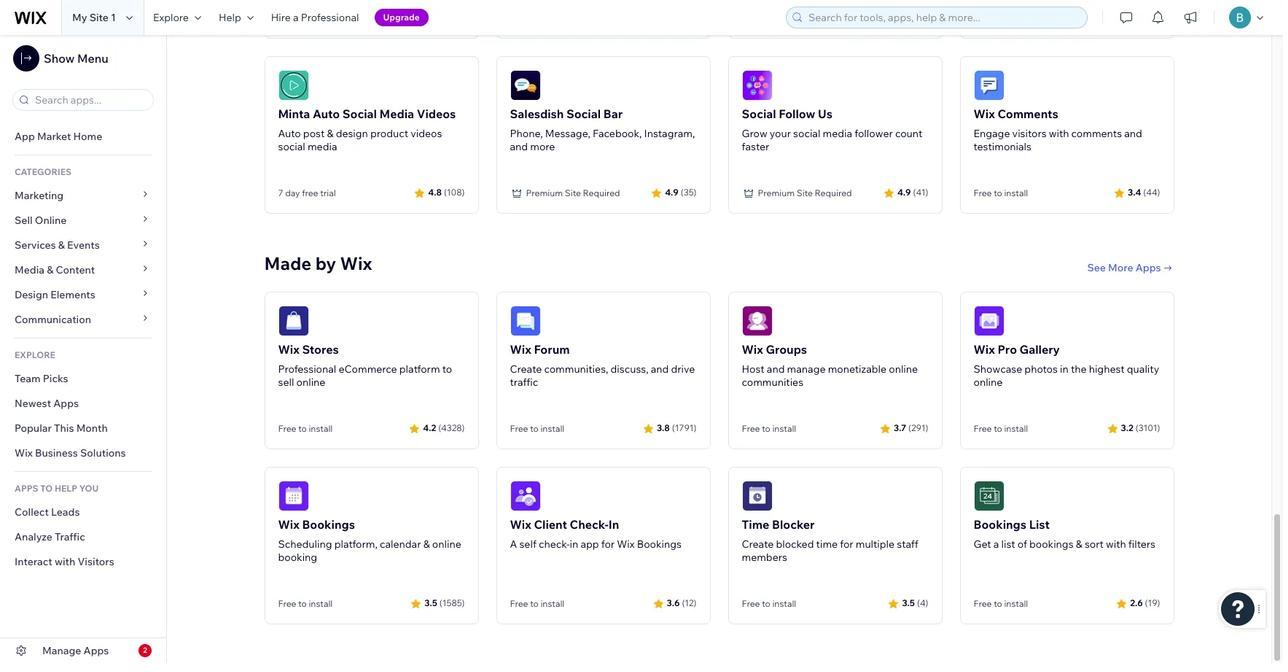 Task type: describe. For each thing, give the bounding box(es) containing it.
3.5 for time blocker
[[903, 598, 916, 609]]

media inside minta auto social media videos auto post & design product videos social media
[[380, 106, 414, 121]]

help
[[219, 11, 241, 24]]

wix for wix forum
[[510, 342, 532, 356]]

apps
[[15, 483, 38, 494]]

(108)
[[444, 187, 465, 198]]

bookings
[[1030, 537, 1074, 551]]

free for blocked
[[742, 598, 760, 609]]

free to install for in
[[510, 598, 565, 609]]

my site 1
[[72, 11, 116, 24]]

wix business solutions link
[[0, 441, 166, 465]]

show menu button
[[13, 45, 108, 71]]

0 horizontal spatial a
[[293, 11, 299, 24]]

phone,
[[510, 127, 543, 140]]

wix inside sidebar element
[[15, 446, 33, 460]]

bookings list get a list of bookings & sort with filters
[[974, 517, 1156, 551]]

picks
[[43, 372, 68, 385]]

categories
[[15, 166, 72, 177]]

see more apps button
[[1088, 261, 1175, 274]]

with inside bookings list get a list of bookings & sort with filters
[[1107, 537, 1127, 551]]

& inside bookings list get a list of bookings & sort with filters
[[1076, 537, 1083, 551]]

free for a
[[974, 598, 992, 609]]

wix comments logo image
[[974, 70, 1005, 100]]

menu
[[77, 51, 108, 66]]

7
[[278, 187, 283, 198]]

online inside wix stores professional ecommerce platform to sell online
[[297, 375, 326, 389]]

free to install for communities,
[[510, 423, 565, 434]]

to for wix forum
[[530, 423, 539, 434]]

show
[[44, 51, 75, 66]]

to for bookings list
[[994, 598, 1003, 609]]

install for a
[[1005, 598, 1029, 609]]

free to install for and
[[742, 423, 797, 434]]

free
[[302, 187, 318, 198]]

by
[[316, 252, 336, 274]]

leads
[[51, 506, 80, 519]]

to for wix bookings
[[298, 598, 307, 609]]

required for bar
[[583, 187, 621, 198]]

free for in
[[510, 598, 529, 609]]

follow
[[779, 106, 816, 121]]

site for salesdish social bar
[[565, 187, 581, 198]]

your
[[770, 127, 791, 140]]

more
[[1109, 261, 1134, 274]]

wix for wix bookings
[[278, 517, 300, 532]]

install for and
[[773, 423, 797, 434]]

(1791)
[[672, 422, 697, 433]]

communities,
[[545, 362, 609, 375]]

sell
[[15, 214, 33, 227]]

site for social follow us
[[797, 187, 813, 198]]

facebook,
[[593, 127, 642, 140]]

apps to help you
[[15, 483, 99, 494]]

message,
[[545, 127, 591, 140]]

design
[[15, 288, 48, 301]]

social inside salesdish social bar phone, message, facebook, instagram, and more
[[567, 106, 601, 121]]

0 horizontal spatial auto
[[278, 127, 301, 140]]

& inside the wix bookings scheduling platform, calendar & online booking
[[424, 537, 430, 551]]

wix right "by"
[[340, 252, 372, 274]]

wix for wix groups
[[742, 342, 764, 356]]

free to install for visitors
[[974, 187, 1029, 198]]

3.5 (1585)
[[425, 598, 465, 609]]

manage
[[788, 362, 826, 375]]

to
[[40, 483, 53, 494]]

discuss,
[[611, 362, 649, 375]]

install for blocked
[[773, 598, 797, 609]]

elements
[[50, 288, 95, 301]]

free for visitors
[[974, 187, 992, 198]]

2.6
[[1131, 598, 1144, 609]]

help button
[[210, 0, 262, 35]]

time blocker create blocked time for multiple staff members
[[742, 517, 919, 564]]

check-
[[570, 517, 609, 532]]

sell
[[278, 375, 294, 389]]

wix down in
[[617, 537, 635, 551]]

apps for newest apps
[[53, 397, 79, 410]]

wix stores professional ecommerce platform to sell online
[[278, 342, 452, 389]]

wix groups host and manage monetizable online communities
[[742, 342, 919, 389]]

list
[[1030, 517, 1050, 532]]

follower
[[855, 127, 893, 140]]

3.5 for wix bookings
[[425, 598, 438, 609]]

create for wix
[[510, 362, 542, 375]]

install for showcase
[[1005, 423, 1029, 434]]

business
[[35, 446, 78, 460]]

free for showcase
[[974, 423, 992, 434]]

free to install for blocked
[[742, 598, 797, 609]]

list
[[1002, 537, 1016, 551]]

gallery
[[1020, 342, 1061, 356]]

& inside services & events link
[[58, 239, 65, 252]]

communication link
[[0, 307, 166, 332]]

& inside media & content "link"
[[47, 263, 54, 276]]

manage apps
[[42, 644, 109, 657]]

online inside the wix bookings scheduling platform, calendar & online booking
[[432, 537, 462, 551]]

to for wix groups
[[762, 423, 771, 434]]

create for time
[[742, 537, 774, 551]]

social inside minta auto social media videos auto post & design product videos social media
[[278, 140, 306, 153]]

a inside bookings list get a list of bookings & sort with filters
[[994, 537, 1000, 551]]

check-
[[539, 537, 570, 551]]

collect leads
[[15, 506, 80, 519]]

and inside wix groups host and manage monetizable online communities
[[767, 362, 785, 375]]

app market home link
[[0, 124, 166, 149]]

market
[[37, 130, 71, 143]]

0 vertical spatial apps
[[1136, 261, 1162, 274]]

platform
[[400, 362, 440, 375]]

free to install for platform,
[[278, 598, 333, 609]]

salesdish social bar phone, message, facebook, instagram, and more
[[510, 106, 696, 153]]

professional for a
[[301, 11, 359, 24]]

services
[[15, 239, 56, 252]]

& inside minta auto social media videos auto post & design product videos social media
[[327, 127, 334, 140]]

free for ecommerce
[[278, 423, 297, 434]]

premium site required for follow
[[758, 187, 853, 198]]

multiple
[[856, 537, 895, 551]]

(12)
[[682, 598, 697, 609]]

wix for wix comments
[[974, 106, 996, 121]]

wix pro gallery logo image
[[974, 305, 1005, 336]]

bar
[[604, 106, 623, 121]]

4.2 (4328)
[[423, 422, 465, 433]]

hire a professional
[[271, 11, 359, 24]]

manage
[[42, 644, 81, 657]]

to for wix stores
[[298, 423, 307, 434]]

sidebar element
[[0, 35, 167, 663]]

online
[[35, 214, 67, 227]]

in inside wix pro gallery showcase photos in the highest quality online
[[1061, 362, 1069, 375]]

home
[[73, 130, 102, 143]]

and inside salesdish social bar phone, message, facebook, instagram, and more
[[510, 140, 528, 153]]

visitors
[[1013, 127, 1047, 140]]

minta auto social media videos logo image
[[278, 70, 309, 100]]

social follow us grow your social media follower count faster
[[742, 106, 923, 153]]

4.2
[[423, 422, 436, 433]]

events
[[67, 239, 100, 252]]

install for visitors
[[1005, 187, 1029, 198]]

made
[[264, 252, 312, 274]]

photos
[[1025, 362, 1058, 375]]

us
[[818, 106, 833, 121]]

in
[[609, 517, 620, 532]]

services & events link
[[0, 233, 166, 258]]

upgrade
[[383, 12, 420, 23]]

3.2 (3101)
[[1122, 422, 1161, 433]]

bookings inside the wix bookings scheduling platform, calendar & online booking
[[302, 517, 355, 532]]

2.6 (19)
[[1131, 598, 1161, 609]]

app
[[15, 130, 35, 143]]

forum
[[534, 342, 570, 356]]

free for communities,
[[510, 423, 529, 434]]

ecommerce
[[339, 362, 397, 375]]

in inside wix client check-in a self check-in app for wix bookings
[[570, 537, 579, 551]]

online inside wix pro gallery showcase photos in the highest quality online
[[974, 375, 1003, 389]]

install for communities,
[[541, 423, 565, 434]]

3.7 (291)
[[894, 422, 929, 433]]

wix groups logo image
[[742, 305, 773, 336]]

salesdish social bar logo image
[[510, 70, 541, 100]]

media inside minta auto social media videos auto post & design product videos social media
[[308, 140, 337, 153]]

media inside "link"
[[15, 263, 45, 276]]

self
[[520, 537, 537, 551]]

visitors
[[78, 555, 114, 568]]

free for platform,
[[278, 598, 297, 609]]

analyze traffic link
[[0, 525, 166, 549]]

collect leads link
[[0, 500, 166, 525]]

for inside wix client check-in a self check-in app for wix bookings
[[602, 537, 615, 551]]



Task type: locate. For each thing, give the bounding box(es) containing it.
free down booking
[[278, 598, 297, 609]]

pro
[[998, 342, 1018, 356]]

media inside social follow us grow your social media follower count faster
[[823, 127, 853, 140]]

2 3.5 from the left
[[903, 598, 916, 609]]

7 day free trial
[[278, 187, 336, 198]]

0 vertical spatial auto
[[313, 106, 340, 121]]

filters
[[1129, 537, 1156, 551]]

newest
[[15, 397, 51, 410]]

sort
[[1085, 537, 1104, 551]]

social up grow
[[742, 106, 777, 121]]

videos
[[411, 127, 442, 140]]

2 social from the left
[[567, 106, 601, 121]]

bookings up 3.6
[[637, 537, 682, 551]]

to up wix bookings logo
[[298, 423, 307, 434]]

newest apps
[[15, 397, 79, 410]]

(19)
[[1146, 598, 1161, 609]]

to down "showcase"
[[994, 423, 1003, 434]]

Search for tools, apps, help & more... field
[[805, 7, 1083, 28]]

wix inside wix stores professional ecommerce platform to sell online
[[278, 342, 300, 356]]

professional right hire
[[301, 11, 359, 24]]

online right the calendar
[[432, 537, 462, 551]]

premium site required for social
[[526, 187, 621, 198]]

1 horizontal spatial site
[[565, 187, 581, 198]]

a
[[293, 11, 299, 24], [994, 537, 1000, 551]]

& left 'events'
[[58, 239, 65, 252]]

apps right more
[[1136, 261, 1162, 274]]

hire
[[271, 11, 291, 24]]

2 required from the left
[[815, 187, 853, 198]]

bookings inside wix client check-in a self check-in app for wix bookings
[[637, 537, 682, 551]]

online inside wix groups host and manage monetizable online communities
[[889, 362, 919, 375]]

install for ecommerce
[[309, 423, 333, 434]]

media down us
[[823, 127, 853, 140]]

media & content
[[15, 263, 95, 276]]

1 horizontal spatial media
[[380, 106, 414, 121]]

social
[[794, 127, 821, 140], [278, 140, 306, 153]]

premium for social
[[758, 187, 795, 198]]

professional down 'stores'
[[278, 362, 337, 375]]

1 horizontal spatial auto
[[313, 106, 340, 121]]

monetizable
[[828, 362, 887, 375]]

and inside wix comments engage visitors with comments and testimonials
[[1125, 127, 1143, 140]]

team picks link
[[0, 366, 166, 391]]

get
[[974, 537, 992, 551]]

wix for wix pro gallery
[[974, 342, 996, 356]]

install down communities
[[773, 423, 797, 434]]

product
[[371, 127, 409, 140]]

required down facebook,
[[583, 187, 621, 198]]

sell online
[[15, 214, 67, 227]]

auto up post
[[313, 106, 340, 121]]

0 horizontal spatial create
[[510, 362, 542, 375]]

2 for from the left
[[841, 537, 854, 551]]

with down traffic
[[55, 555, 75, 568]]

1 4.9 from the left
[[665, 187, 679, 198]]

3.5 left the (4) at the right bottom of page
[[903, 598, 916, 609]]

platform,
[[335, 537, 378, 551]]

3.5 left (1585)
[[425, 598, 438, 609]]

0 horizontal spatial site
[[89, 11, 109, 24]]

free to install down sell
[[278, 423, 333, 434]]

0 horizontal spatial for
[[602, 537, 615, 551]]

in left app
[[570, 537, 579, 551]]

see
[[1088, 261, 1107, 274]]

social down follow
[[794, 127, 821, 140]]

wix down wix forum logo
[[510, 342, 532, 356]]

groups
[[766, 342, 808, 356]]

(41)
[[914, 187, 929, 198]]

time
[[817, 537, 838, 551]]

Search apps... field
[[31, 90, 149, 110]]

members
[[742, 551, 788, 564]]

free to install for showcase
[[974, 423, 1029, 434]]

free down testimonials
[[974, 187, 992, 198]]

wix up a
[[510, 517, 532, 532]]

4.9 left (35)
[[665, 187, 679, 198]]

sell online link
[[0, 208, 166, 233]]

1 horizontal spatial premium
[[758, 187, 795, 198]]

wix client check-in logo image
[[510, 480, 541, 511]]

1 horizontal spatial for
[[841, 537, 854, 551]]

analyze traffic
[[15, 530, 85, 543]]

2
[[143, 646, 147, 655]]

4.9 for social follow us
[[898, 187, 912, 198]]

free to install
[[974, 187, 1029, 198], [278, 423, 333, 434], [510, 423, 565, 434], [742, 423, 797, 434], [974, 423, 1029, 434], [278, 598, 333, 609], [510, 598, 565, 609], [742, 598, 797, 609], [974, 598, 1029, 609]]

free to install down booking
[[278, 598, 333, 609]]

social inside minta auto social media videos auto post & design product videos social media
[[343, 106, 377, 121]]

wix up "host"
[[742, 342, 764, 356]]

1 horizontal spatial create
[[742, 537, 774, 551]]

in left the the
[[1061, 362, 1069, 375]]

2 4.9 from the left
[[898, 187, 912, 198]]

1 horizontal spatial bookings
[[637, 537, 682, 551]]

staff
[[897, 537, 919, 551]]

a left list
[[994, 537, 1000, 551]]

4.9 left (41)
[[898, 187, 912, 198]]

premium down more
[[526, 187, 563, 198]]

2 premium from the left
[[758, 187, 795, 198]]

create down time
[[742, 537, 774, 551]]

free to install down self
[[510, 598, 565, 609]]

and left more
[[510, 140, 528, 153]]

media up product
[[380, 106, 414, 121]]

wix down wix stores logo
[[278, 342, 300, 356]]

(1585)
[[440, 598, 465, 609]]

site down message,
[[565, 187, 581, 198]]

premium site required down 'your' in the right of the page
[[758, 187, 853, 198]]

premium site required down more
[[526, 187, 621, 198]]

2 horizontal spatial site
[[797, 187, 813, 198]]

install down communities, on the left bottom
[[541, 423, 565, 434]]

to for wix comments
[[994, 187, 1003, 198]]

showcase
[[974, 362, 1023, 375]]

3.4 (44)
[[1129, 187, 1161, 198]]

comments
[[1072, 127, 1123, 140]]

wix down popular
[[15, 446, 33, 460]]

bookings list logo image
[[974, 480, 1005, 511]]

(291)
[[909, 422, 929, 433]]

free to install down testimonials
[[974, 187, 1029, 198]]

free to install for a
[[974, 598, 1029, 609]]

0 horizontal spatial apps
[[53, 397, 79, 410]]

and left drive
[[651, 362, 669, 375]]

0 horizontal spatial 4.9
[[665, 187, 679, 198]]

free down the members
[[742, 598, 760, 609]]

hire a professional link
[[262, 0, 368, 35]]

1 vertical spatial create
[[742, 537, 774, 551]]

wix up the engage
[[974, 106, 996, 121]]

3.7
[[894, 422, 907, 433]]

2 vertical spatial with
[[55, 555, 75, 568]]

wix comments engage visitors with comments and testimonials
[[974, 106, 1143, 153]]

social inside social follow us grow your social media follower count faster
[[742, 106, 777, 121]]

1 vertical spatial apps
[[53, 397, 79, 410]]

1 vertical spatial with
[[1107, 537, 1127, 551]]

social inside social follow us grow your social media follower count faster
[[794, 127, 821, 140]]

1 horizontal spatial apps
[[84, 644, 109, 657]]

install down the members
[[773, 598, 797, 609]]

booking
[[278, 551, 317, 564]]

install down "of"
[[1005, 598, 1029, 609]]

2 horizontal spatial bookings
[[974, 517, 1027, 532]]

0 horizontal spatial 3.5
[[425, 598, 438, 609]]

wix stores logo image
[[278, 305, 309, 336]]

for inside time blocker create blocked time for multiple staff members
[[841, 537, 854, 551]]

videos
[[417, 106, 456, 121]]

install down booking
[[309, 598, 333, 609]]

wix for wix stores
[[278, 342, 300, 356]]

1 horizontal spatial 3.5
[[903, 598, 916, 609]]

to down testimonials
[[994, 187, 1003, 198]]

4.9 for salesdish social bar
[[665, 187, 679, 198]]

time
[[742, 517, 770, 532]]

and down groups
[[767, 362, 785, 375]]

1 horizontal spatial social
[[794, 127, 821, 140]]

social up message,
[[567, 106, 601, 121]]

media down the minta
[[308, 140, 337, 153]]

with inside sidebar element
[[55, 555, 75, 568]]

with right sort
[[1107, 537, 1127, 551]]

bookings
[[302, 517, 355, 532], [974, 517, 1027, 532], [637, 537, 682, 551]]

create inside time blocker create blocked time for multiple staff members
[[742, 537, 774, 551]]

analyze
[[15, 530, 53, 543]]

3.8 (1791)
[[657, 422, 697, 433]]

to for time blocker
[[762, 598, 771, 609]]

0 horizontal spatial premium site required
[[526, 187, 621, 198]]

& right post
[[327, 127, 334, 140]]

to inside wix stores professional ecommerce platform to sell online
[[443, 362, 452, 375]]

(44)
[[1144, 187, 1161, 198]]

see more apps
[[1088, 261, 1162, 274]]

3 social from the left
[[742, 106, 777, 121]]

apps up this
[[53, 397, 79, 410]]

install down check-
[[541, 598, 565, 609]]

& left sort
[[1076, 537, 1083, 551]]

install
[[1005, 187, 1029, 198], [309, 423, 333, 434], [541, 423, 565, 434], [773, 423, 797, 434], [1005, 423, 1029, 434], [309, 598, 333, 609], [541, 598, 565, 609], [773, 598, 797, 609], [1005, 598, 1029, 609]]

2 premium site required from the left
[[758, 187, 853, 198]]

design
[[336, 127, 368, 140]]

wix left pro
[[974, 342, 996, 356]]

wix inside wix forum create communities, discuss, and drive traffic
[[510, 342, 532, 356]]

social up design
[[343, 106, 377, 121]]

collect
[[15, 506, 49, 519]]

wix forum create communities, discuss, and drive traffic
[[510, 342, 695, 389]]

engage
[[974, 127, 1011, 140]]

blocked
[[777, 537, 814, 551]]

wix inside wix comments engage visitors with comments and testimonials
[[974, 106, 996, 121]]

0 vertical spatial in
[[1061, 362, 1069, 375]]

create inside wix forum create communities, discuss, and drive traffic
[[510, 362, 542, 375]]

scheduling
[[278, 537, 332, 551]]

of
[[1018, 537, 1028, 551]]

traffic
[[55, 530, 85, 543]]

2 horizontal spatial apps
[[1136, 261, 1162, 274]]

free to install down the members
[[742, 598, 797, 609]]

for
[[602, 537, 615, 551], [841, 537, 854, 551]]

apps right manage
[[84, 644, 109, 657]]

0 horizontal spatial in
[[570, 537, 579, 551]]

professional for stores
[[278, 362, 337, 375]]

1 premium site required from the left
[[526, 187, 621, 198]]

1 required from the left
[[583, 187, 621, 198]]

1 horizontal spatial a
[[994, 537, 1000, 551]]

1 vertical spatial media
[[15, 263, 45, 276]]

content
[[56, 263, 95, 276]]

wix up scheduling
[[278, 517, 300, 532]]

& left content
[[47, 263, 54, 276]]

1 vertical spatial in
[[570, 537, 579, 551]]

explore
[[153, 11, 189, 24]]

required down social follow us grow your social media follower count faster
[[815, 187, 853, 198]]

1 for from the left
[[602, 537, 615, 551]]

social follow us logo image
[[742, 70, 773, 100]]

free down traffic
[[510, 423, 529, 434]]

free to install down "showcase"
[[974, 423, 1029, 434]]

0 horizontal spatial social
[[343, 106, 377, 121]]

required for us
[[815, 187, 853, 198]]

install up wix bookings logo
[[309, 423, 333, 434]]

install down "showcase"
[[1005, 423, 1029, 434]]

1 horizontal spatial 4.9
[[898, 187, 912, 198]]

to
[[994, 187, 1003, 198], [443, 362, 452, 375], [298, 423, 307, 434], [530, 423, 539, 434], [762, 423, 771, 434], [994, 423, 1003, 434], [298, 598, 307, 609], [530, 598, 539, 609], [762, 598, 771, 609], [994, 598, 1003, 609]]

free to install down communities
[[742, 423, 797, 434]]

to down traffic
[[530, 423, 539, 434]]

the
[[1072, 362, 1087, 375]]

2 horizontal spatial social
[[742, 106, 777, 121]]

to for wix pro gallery
[[994, 423, 1003, 434]]

free down get
[[974, 598, 992, 609]]

with right visitors
[[1050, 127, 1070, 140]]

with inside wix comments engage visitors with comments and testimonials
[[1050, 127, 1070, 140]]

professional inside wix stores professional ecommerce platform to sell online
[[278, 362, 337, 375]]

free to install down traffic
[[510, 423, 565, 434]]

online right monetizable
[[889, 362, 919, 375]]

to down the members
[[762, 598, 771, 609]]

and inside wix forum create communities, discuss, and drive traffic
[[651, 362, 669, 375]]

to down list
[[994, 598, 1003, 609]]

install down testimonials
[[1005, 187, 1029, 198]]

wix
[[974, 106, 996, 121], [340, 252, 372, 274], [278, 342, 300, 356], [510, 342, 532, 356], [742, 342, 764, 356], [974, 342, 996, 356], [15, 446, 33, 460], [278, 517, 300, 532], [510, 517, 532, 532], [617, 537, 635, 551]]

time blocker logo image
[[742, 480, 773, 511]]

quality
[[1128, 362, 1160, 375]]

4.9 (35)
[[665, 187, 697, 198]]

1 horizontal spatial with
[[1050, 127, 1070, 140]]

media up design
[[15, 263, 45, 276]]

3.8
[[657, 422, 670, 433]]

a right hire
[[293, 11, 299, 24]]

1 horizontal spatial in
[[1061, 362, 1069, 375]]

interact
[[15, 555, 52, 568]]

0 horizontal spatial media
[[15, 263, 45, 276]]

3.5
[[425, 598, 438, 609], [903, 598, 916, 609]]

and right the comments at the top right of page
[[1125, 127, 1143, 140]]

1 horizontal spatial social
[[567, 106, 601, 121]]

to down self
[[530, 598, 539, 609]]

for right app
[[602, 537, 615, 551]]

1 premium from the left
[[526, 187, 563, 198]]

0 vertical spatial media
[[380, 106, 414, 121]]

free down communities
[[742, 423, 760, 434]]

premium for salesdish
[[526, 187, 563, 198]]

1 social from the left
[[343, 106, 377, 121]]

to for wix client check-in
[[530, 598, 539, 609]]

create down forum
[[510, 362, 542, 375]]

minta auto social media videos auto post & design product videos social media
[[278, 106, 456, 153]]

bookings inside bookings list get a list of bookings & sort with filters
[[974, 517, 1027, 532]]

0 horizontal spatial media
[[308, 140, 337, 153]]

apps for manage apps
[[84, 644, 109, 657]]

0 horizontal spatial premium
[[526, 187, 563, 198]]

1 vertical spatial professional
[[278, 362, 337, 375]]

solutions
[[80, 446, 126, 460]]

wix for wix client check-in
[[510, 517, 532, 532]]

to down booking
[[298, 598, 307, 609]]

0 vertical spatial with
[[1050, 127, 1070, 140]]

online down pro
[[974, 375, 1003, 389]]

0 vertical spatial professional
[[301, 11, 359, 24]]

social down the minta
[[278, 140, 306, 153]]

0 horizontal spatial social
[[278, 140, 306, 153]]

1 horizontal spatial media
[[823, 127, 853, 140]]

auto down the minta
[[278, 127, 301, 140]]

free for and
[[742, 423, 760, 434]]

& right the calendar
[[424, 537, 430, 551]]

media & content link
[[0, 258, 166, 282]]

2 horizontal spatial with
[[1107, 537, 1127, 551]]

2 vertical spatial apps
[[84, 644, 109, 657]]

this
[[54, 422, 74, 435]]

highest
[[1090, 362, 1125, 375]]

to down communities
[[762, 423, 771, 434]]

1 vertical spatial auto
[[278, 127, 301, 140]]

wix inside the wix bookings scheduling platform, calendar & online booking
[[278, 517, 300, 532]]

bookings up scheduling
[[302, 517, 355, 532]]

free down "showcase"
[[974, 423, 992, 434]]

free down sell
[[278, 423, 297, 434]]

wix inside wix groups host and manage monetizable online communities
[[742, 342, 764, 356]]

free to install for ecommerce
[[278, 423, 333, 434]]

4.8 (108)
[[428, 187, 465, 198]]

0 vertical spatial a
[[293, 11, 299, 24]]

for right time
[[841, 537, 854, 551]]

1 horizontal spatial required
[[815, 187, 853, 198]]

free to install down list
[[974, 598, 1029, 609]]

premium down faster
[[758, 187, 795, 198]]

wix bookings logo image
[[278, 480, 309, 511]]

create
[[510, 362, 542, 375], [742, 537, 774, 551]]

0 horizontal spatial required
[[583, 187, 621, 198]]

install for platform,
[[309, 598, 333, 609]]

post
[[303, 127, 325, 140]]

1 3.5 from the left
[[425, 598, 438, 609]]

wix inside wix pro gallery showcase photos in the highest quality online
[[974, 342, 996, 356]]

faster
[[742, 140, 770, 153]]

minta
[[278, 106, 310, 121]]

site left "1"
[[89, 11, 109, 24]]

bookings up list
[[974, 517, 1027, 532]]

1 horizontal spatial premium site required
[[758, 187, 853, 198]]

to right platform
[[443, 362, 452, 375]]

1 vertical spatial a
[[994, 537, 1000, 551]]

0 vertical spatial create
[[510, 362, 542, 375]]

explore
[[15, 349, 55, 360]]

0 horizontal spatial bookings
[[302, 517, 355, 532]]

install for in
[[541, 598, 565, 609]]

wix forum logo image
[[510, 305, 541, 336]]

0 horizontal spatial with
[[55, 555, 75, 568]]



Task type: vqa. For each thing, say whether or not it's contained in the screenshot.
Settings within the tab list
no



